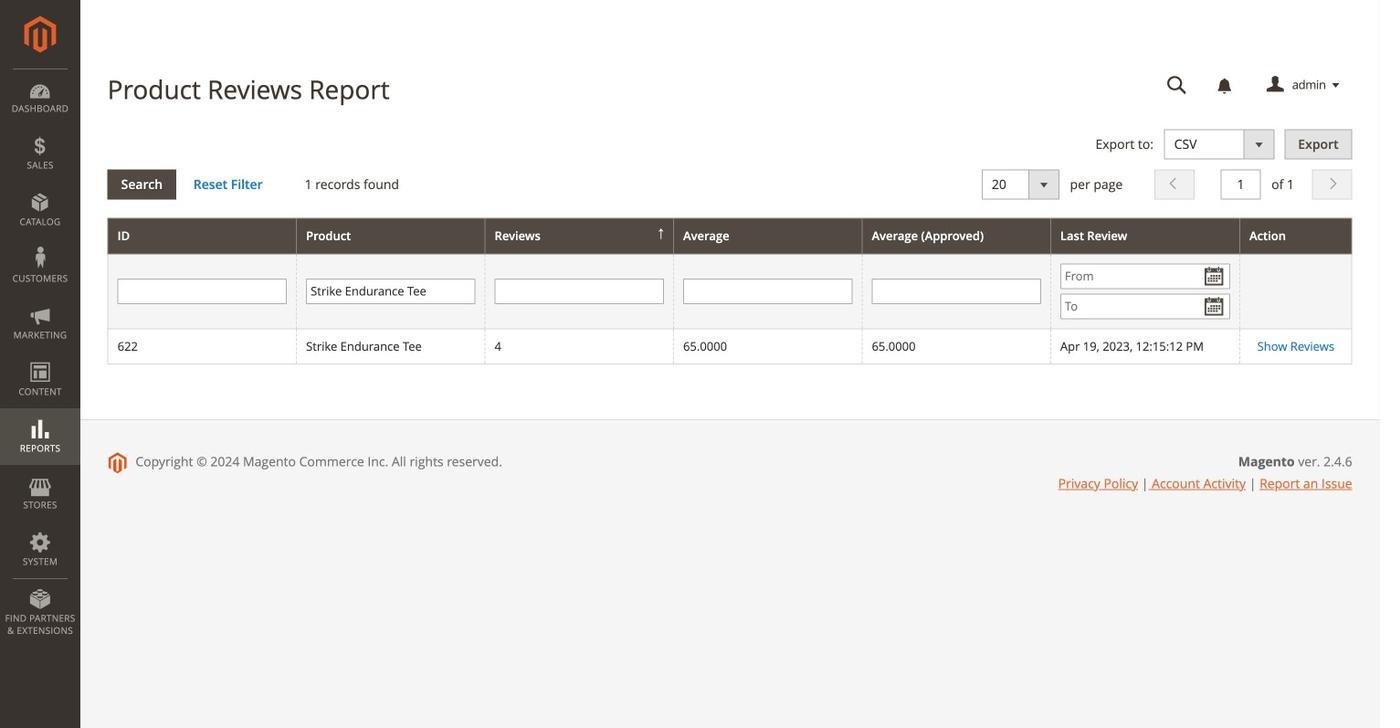 Task type: describe. For each thing, give the bounding box(es) containing it.
To text field
[[1061, 294, 1231, 319]]

magento admin panel image
[[24, 16, 56, 53]]

From text field
[[1061, 263, 1231, 289]]



Task type: locate. For each thing, give the bounding box(es) containing it.
None text field
[[306, 278, 476, 304], [683, 278, 853, 304], [306, 278, 476, 304], [683, 278, 853, 304]]

None text field
[[1154, 69, 1200, 101], [1221, 170, 1261, 200], [118, 278, 287, 304], [495, 278, 664, 304], [872, 278, 1041, 304], [1154, 69, 1200, 101], [1221, 170, 1261, 200], [118, 278, 287, 304], [495, 278, 664, 304], [872, 278, 1041, 304]]

menu bar
[[0, 69, 80, 646]]



